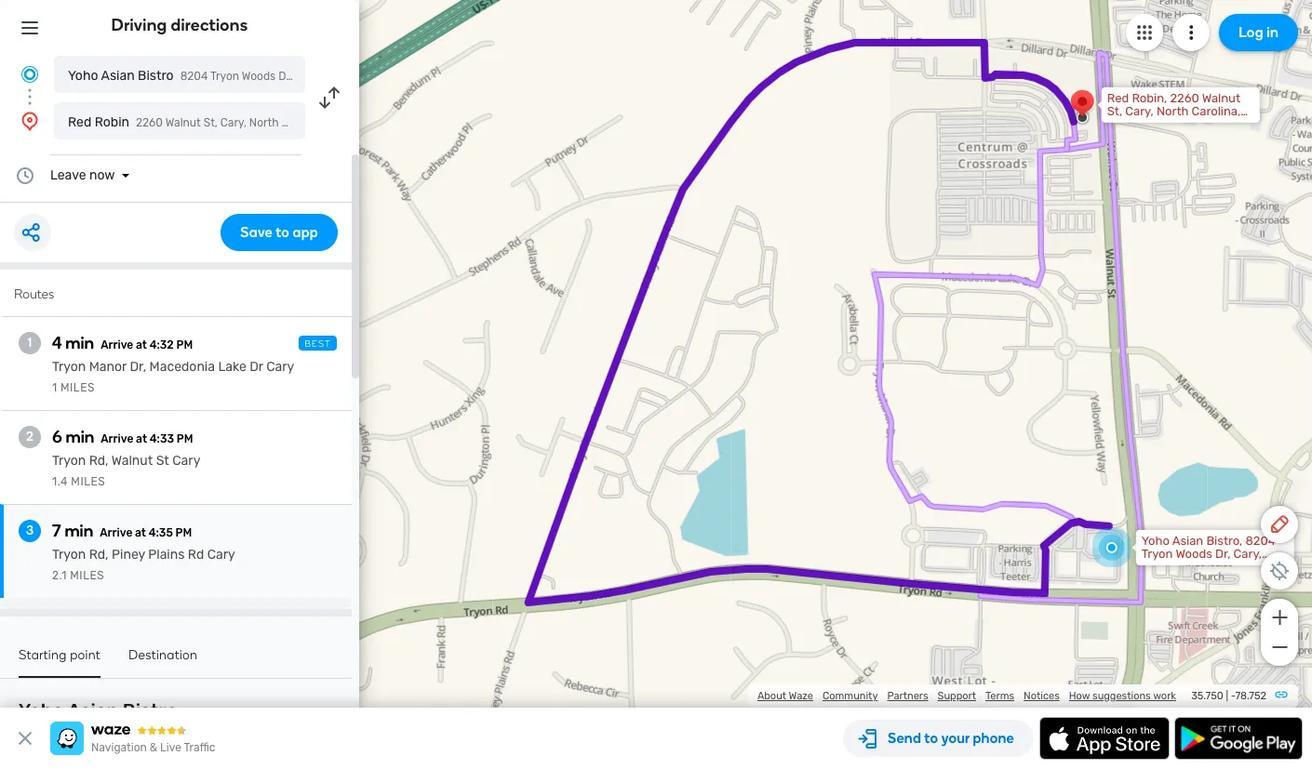 Task type: vqa. For each thing, say whether or not it's contained in the screenshot.
1:54 inside 17 min Arrive at 1:54 PM
no



Task type: locate. For each thing, give the bounding box(es) containing it.
st,
[[1107, 104, 1123, 118], [204, 116, 218, 129]]

2 vertical spatial tryon
[[52, 547, 86, 563]]

1 horizontal spatial walnut
[[165, 116, 201, 129]]

2 states from the left
[[1148, 117, 1184, 131]]

zoom out image
[[1268, 637, 1292, 659]]

1 vertical spatial at
[[136, 433, 147, 446]]

states
[[367, 116, 401, 129], [1148, 117, 1184, 131]]

red inside red robin, 2260 walnut st, cary, north carolina, united states
[[1107, 91, 1129, 105]]

1 vertical spatial 2260
[[136, 116, 163, 129]]

rd, left piney at the left of the page
[[89, 547, 109, 563]]

0 horizontal spatial north
[[249, 116, 279, 129]]

red left 'robin' at the left top of page
[[68, 114, 91, 130]]

0 vertical spatial cary
[[266, 359, 294, 375]]

1 states from the left
[[367, 116, 401, 129]]

2 vertical spatial arrive
[[100, 527, 132, 540]]

states inside red robin, 2260 walnut st, cary, north carolina, united states
[[1148, 117, 1184, 131]]

north for robin
[[249, 116, 279, 129]]

states inside the "red robin 2260 walnut st, cary, north carolina, united states"
[[367, 116, 401, 129]]

0 vertical spatial at
[[136, 339, 147, 352]]

1 horizontal spatial yoho
[[68, 68, 98, 84]]

2260 right 'robin' at the left top of page
[[136, 116, 163, 129]]

-
[[1231, 691, 1236, 703]]

bistro down driving
[[138, 68, 174, 84]]

rd, down the 6 min arrive at 4:33 pm
[[89, 453, 109, 469]]

arrive up tryon rd, walnut st cary 1.4 miles
[[101, 433, 133, 446]]

0 vertical spatial pm
[[176, 339, 193, 352]]

st, left robin,
[[1107, 104, 1123, 118]]

leave
[[50, 168, 86, 183]]

walnut inside the "red robin 2260 walnut st, cary, north carolina, united states"
[[165, 116, 201, 129]]

78.752
[[1236, 691, 1267, 703]]

2260 inside the "red robin 2260 walnut st, cary, north carolina, united states"
[[136, 116, 163, 129]]

x image
[[14, 728, 36, 750]]

0 vertical spatial 2260
[[1170, 91, 1200, 105]]

2260 right robin,
[[1170, 91, 1200, 105]]

1 horizontal spatial cary
[[207, 547, 235, 563]]

navigation
[[91, 742, 147, 755]]

2 vertical spatial cary
[[207, 547, 235, 563]]

carolina, inside the "red robin 2260 walnut st, cary, north carolina, united states"
[[282, 116, 327, 129]]

yoho asian bistro up the navigation
[[19, 700, 178, 722]]

red robin, 2260 walnut st, cary, north carolina, united states
[[1107, 91, 1241, 131]]

miles down "manor"
[[61, 382, 95, 395]]

2 rd, from the top
[[89, 547, 109, 563]]

yoho right current location icon
[[68, 68, 98, 84]]

35.750
[[1192, 691, 1224, 703]]

1 left 4
[[28, 335, 32, 351]]

cary
[[266, 359, 294, 375], [172, 453, 200, 469], [207, 547, 235, 563]]

1 vertical spatial 1
[[52, 382, 57, 395]]

[missing "en.livemap.styleguide.close" translation] image
[[852, 732, 870, 750]]

united inside the "red robin 2260 walnut st, cary, north carolina, united states"
[[330, 116, 364, 129]]

1
[[28, 335, 32, 351], [52, 382, 57, 395]]

walnut down the 6 min arrive at 4:33 pm
[[112, 453, 153, 469]]

1 horizontal spatial cary,
[[1126, 104, 1154, 118]]

1 horizontal spatial 1
[[52, 382, 57, 395]]

cary inside tryon manor dr, macedonia lake dr cary 1 miles
[[266, 359, 294, 375]]

carolina, for robin,
[[1192, 104, 1241, 118]]

0 vertical spatial 1
[[28, 335, 32, 351]]

1 united from the left
[[330, 116, 364, 129]]

2 horizontal spatial cary
[[266, 359, 294, 375]]

at left 4:32
[[136, 339, 147, 352]]

arrive up "manor"
[[101, 339, 133, 352]]

macedonia
[[149, 359, 215, 375]]

0 horizontal spatial carolina,
[[282, 116, 327, 129]]

cary,
[[1126, 104, 1154, 118], [220, 116, 247, 129]]

pm
[[176, 339, 193, 352], [177, 433, 193, 446], [176, 527, 192, 540]]

rd,
[[89, 453, 109, 469], [89, 547, 109, 563]]

arrive up piney at the left of the page
[[100, 527, 132, 540]]

support
[[938, 691, 976, 703]]

st, for robin,
[[1107, 104, 1123, 118]]

yoho asian bistro button
[[54, 56, 305, 93]]

2 vertical spatial miles
[[70, 570, 104, 583]]

1 vertical spatial yoho asian bistro
[[19, 700, 178, 722]]

asian up 'robin' at the left top of page
[[101, 68, 135, 84]]

0 horizontal spatial yoho
[[19, 700, 64, 722]]

1 tryon from the top
[[52, 359, 86, 375]]

min right 4
[[65, 333, 94, 354]]

miles right the 1.4
[[71, 476, 105, 489]]

cary right dr
[[266, 359, 294, 375]]

at for 7 min
[[135, 527, 146, 540]]

cary right rd
[[207, 547, 235, 563]]

tryon down 4
[[52, 359, 86, 375]]

miles
[[61, 382, 95, 395], [71, 476, 105, 489], [70, 570, 104, 583]]

united for robin,
[[1107, 117, 1145, 131]]

0 vertical spatial red
[[1107, 91, 1129, 105]]

walnut right robin,
[[1202, 91, 1241, 105]]

1 vertical spatial miles
[[71, 476, 105, 489]]

tryon inside tryon manor dr, macedonia lake dr cary 1 miles
[[52, 359, 86, 375]]

miles right 2.1
[[70, 570, 104, 583]]

at inside 4 min arrive at 4:32 pm
[[136, 339, 147, 352]]

red
[[1107, 91, 1129, 105], [68, 114, 91, 130]]

1 vertical spatial min
[[66, 427, 94, 448]]

1 vertical spatial tryon
[[52, 453, 86, 469]]

partners
[[888, 691, 929, 703]]

0 horizontal spatial 2260
[[136, 116, 163, 129]]

terms link
[[986, 691, 1015, 703]]

arrive inside the 6 min arrive at 4:33 pm
[[101, 433, 133, 446]]

2 vertical spatial min
[[65, 521, 93, 542]]

st
[[156, 453, 169, 469]]

at left 4:35
[[135, 527, 146, 540]]

0 horizontal spatial states
[[367, 116, 401, 129]]

walnut for robin
[[165, 116, 201, 129]]

at for 4 min
[[136, 339, 147, 352]]

navigation & live traffic
[[91, 742, 215, 755]]

pm right 4:35
[[176, 527, 192, 540]]

tryon inside tryon rd, walnut st cary 1.4 miles
[[52, 453, 86, 469]]

1 horizontal spatial united
[[1107, 117, 1145, 131]]

bistro up navigation & live traffic
[[123, 700, 178, 722]]

1 vertical spatial walnut
[[165, 116, 201, 129]]

0 vertical spatial bistro
[[138, 68, 174, 84]]

yoho up x image in the left bottom of the page
[[19, 700, 64, 722]]

0 horizontal spatial cary
[[172, 453, 200, 469]]

tryon
[[52, 359, 86, 375], [52, 453, 86, 469], [52, 547, 86, 563]]

carolina, inside red robin, 2260 walnut st, cary, north carolina, united states
[[1192, 104, 1241, 118]]

yoho asian bistro up 'robin' at the left top of page
[[68, 68, 174, 84]]

asian
[[101, 68, 135, 84], [68, 700, 118, 722]]

pm for 6 min
[[177, 433, 193, 446]]

tryon up the 1.4
[[52, 453, 86, 469]]

min
[[65, 333, 94, 354], [66, 427, 94, 448], [65, 521, 93, 542]]

united
[[330, 116, 364, 129], [1107, 117, 1145, 131]]

2260 for robin,
[[1170, 91, 1200, 105]]

0 vertical spatial walnut
[[1202, 91, 1241, 105]]

0 vertical spatial yoho
[[68, 68, 98, 84]]

2 united from the left
[[1107, 117, 1145, 131]]

at
[[136, 339, 147, 352], [136, 433, 147, 446], [135, 527, 146, 540]]

yoho inside button
[[68, 68, 98, 84]]

st, inside red robin, 2260 walnut st, cary, north carolina, united states
[[1107, 104, 1123, 118]]

2 tryon from the top
[[52, 453, 86, 469]]

pm up macedonia
[[176, 339, 193, 352]]

robin,
[[1132, 91, 1168, 105]]

1 horizontal spatial st,
[[1107, 104, 1123, 118]]

clock image
[[14, 165, 36, 187]]

walnut down "yoho asian bistro" button
[[165, 116, 201, 129]]

location image
[[19, 110, 41, 132]]

how
[[1069, 691, 1090, 703]]

rd, for 7 min
[[89, 547, 109, 563]]

0 horizontal spatial walnut
[[112, 453, 153, 469]]

1 vertical spatial arrive
[[101, 433, 133, 446]]

2260 inside red robin, 2260 walnut st, cary, north carolina, united states
[[1170, 91, 1200, 105]]

3
[[26, 523, 34, 539]]

cary, inside red robin, 2260 walnut st, cary, north carolina, united states
[[1126, 104, 1154, 118]]

pm inside the 6 min arrive at 4:33 pm
[[177, 433, 193, 446]]

north for robin,
[[1157, 104, 1189, 118]]

1 vertical spatial red
[[68, 114, 91, 130]]

4
[[52, 333, 62, 354]]

north inside the "red robin 2260 walnut st, cary, north carolina, united states"
[[249, 116, 279, 129]]

1 horizontal spatial states
[[1148, 117, 1184, 131]]

partners link
[[888, 691, 929, 703]]

arrive
[[101, 339, 133, 352], [101, 433, 133, 446], [100, 527, 132, 540]]

0 vertical spatial arrive
[[101, 339, 133, 352]]

cary right st
[[172, 453, 200, 469]]

at left 4:33 at the bottom of the page
[[136, 433, 147, 446]]

tryon up 2.1
[[52, 547, 86, 563]]

walnut inside red robin, 2260 walnut st, cary, north carolina, united states
[[1202, 91, 1241, 105]]

driving
[[111, 15, 167, 35]]

1 vertical spatial cary
[[172, 453, 200, 469]]

st, inside the "red robin 2260 walnut st, cary, north carolina, united states"
[[204, 116, 218, 129]]

notices link
[[1024, 691, 1060, 703]]

1 vertical spatial pm
[[177, 433, 193, 446]]

arrive inside 4 min arrive at 4:32 pm
[[101, 339, 133, 352]]

tryon inside tryon rd, piney plains rd cary 2.1 miles
[[52, 547, 86, 563]]

states for robin,
[[1148, 117, 1184, 131]]

st, down "yoho asian bistro" button
[[204, 116, 218, 129]]

rd, for 6 min
[[89, 453, 109, 469]]

4:35
[[149, 527, 173, 540]]

carolina,
[[1192, 104, 1241, 118], [282, 116, 327, 129]]

routes
[[14, 287, 54, 303]]

1 vertical spatial asian
[[68, 700, 118, 722]]

notices
[[1024, 691, 1060, 703]]

1 vertical spatial rd,
[[89, 547, 109, 563]]

yoho
[[68, 68, 98, 84], [19, 700, 64, 722]]

at inside the 6 min arrive at 4:33 pm
[[136, 433, 147, 446]]

&
[[150, 742, 157, 755]]

north
[[1157, 104, 1189, 118], [249, 116, 279, 129]]

3 tryon from the top
[[52, 547, 86, 563]]

red for robin
[[68, 114, 91, 130]]

4:32
[[150, 339, 174, 352]]

destination button
[[129, 648, 198, 677]]

pm inside 4 min arrive at 4:32 pm
[[176, 339, 193, 352]]

1 horizontal spatial red
[[1107, 91, 1129, 105]]

1 rd, from the top
[[89, 453, 109, 469]]

at inside '7 min arrive at 4:35 pm'
[[135, 527, 146, 540]]

cary, inside the "red robin 2260 walnut st, cary, north carolina, united states"
[[220, 116, 247, 129]]

1 horizontal spatial 2260
[[1170, 91, 1200, 105]]

bistro
[[138, 68, 174, 84], [123, 700, 178, 722]]

2260
[[1170, 91, 1200, 105], [136, 116, 163, 129]]

0 vertical spatial yoho asian bistro
[[68, 68, 174, 84]]

7
[[52, 521, 61, 542]]

rd, inside tryon rd, piney plains rd cary 2.1 miles
[[89, 547, 109, 563]]

2
[[26, 429, 33, 445]]

0 vertical spatial asian
[[101, 68, 135, 84]]

cary inside tryon rd, piney plains rd cary 2.1 miles
[[207, 547, 235, 563]]

35.750 | -78.752
[[1192, 691, 1267, 703]]

2 horizontal spatial walnut
[[1202, 91, 1241, 105]]

states for robin
[[367, 116, 401, 129]]

carolina, for robin
[[282, 116, 327, 129]]

plains
[[148, 547, 185, 563]]

asian up the navigation
[[68, 700, 118, 722]]

0 vertical spatial min
[[65, 333, 94, 354]]

pm for 7 min
[[176, 527, 192, 540]]

now
[[89, 168, 115, 183]]

united inside red robin, 2260 walnut st, cary, north carolina, united states
[[1107, 117, 1145, 131]]

tryon for 7
[[52, 547, 86, 563]]

min right 7
[[65, 521, 93, 542]]

1 down 4
[[52, 382, 57, 395]]

suggestions
[[1093, 691, 1151, 703]]

north inside red robin, 2260 walnut st, cary, north carolina, united states
[[1157, 104, 1189, 118]]

how suggestions work link
[[1069, 691, 1177, 703]]

min for 4 min
[[65, 333, 94, 354]]

0 horizontal spatial united
[[330, 116, 364, 129]]

2 vertical spatial walnut
[[112, 453, 153, 469]]

0 horizontal spatial cary,
[[220, 116, 247, 129]]

min right 6
[[66, 427, 94, 448]]

pm right 4:33 at the bottom of the page
[[177, 433, 193, 446]]

0 horizontal spatial st,
[[204, 116, 218, 129]]

live
[[160, 742, 181, 755]]

0 vertical spatial tryon
[[52, 359, 86, 375]]

yoho asian bistro
[[68, 68, 174, 84], [19, 700, 178, 722]]

2 vertical spatial at
[[135, 527, 146, 540]]

st, for robin
[[204, 116, 218, 129]]

0 horizontal spatial red
[[68, 114, 91, 130]]

red left robin,
[[1107, 91, 1129, 105]]

pm inside '7 min arrive at 4:35 pm'
[[176, 527, 192, 540]]

1 horizontal spatial carolina,
[[1192, 104, 1241, 118]]

rd, inside tryon rd, walnut st cary 1.4 miles
[[89, 453, 109, 469]]

bistro inside button
[[138, 68, 174, 84]]

0 vertical spatial miles
[[61, 382, 95, 395]]

2 vertical spatial pm
[[176, 527, 192, 540]]

0 vertical spatial rd,
[[89, 453, 109, 469]]

arrive inside '7 min arrive at 4:35 pm'
[[100, 527, 132, 540]]

walnut
[[1202, 91, 1241, 105], [165, 116, 201, 129], [112, 453, 153, 469]]

1 vertical spatial yoho
[[19, 700, 64, 722]]

1 horizontal spatial north
[[1157, 104, 1189, 118]]



Task type: describe. For each thing, give the bounding box(es) containing it.
4:33
[[150, 433, 174, 446]]

arrive for 6 min
[[101, 433, 133, 446]]

walnut inside tryon rd, walnut st cary 1.4 miles
[[112, 453, 153, 469]]

0 horizontal spatial 1
[[28, 335, 32, 351]]

miles inside tryon rd, piney plains rd cary 2.1 miles
[[70, 570, 104, 583]]

terms
[[986, 691, 1015, 703]]

pencil image
[[1269, 514, 1291, 536]]

1 vertical spatial bistro
[[123, 700, 178, 722]]

dr,
[[130, 359, 146, 375]]

destination
[[129, 648, 198, 664]]

min for 6 min
[[66, 427, 94, 448]]

yoho asian bistro inside button
[[68, 68, 174, 84]]

starting point button
[[19, 648, 101, 679]]

support link
[[938, 691, 976, 703]]

driving directions
[[111, 15, 248, 35]]

community
[[823, 691, 878, 703]]

pm for 4 min
[[176, 339, 193, 352]]

7 min arrive at 4:35 pm
[[52, 521, 192, 542]]

walnut for robin,
[[1202, 91, 1241, 105]]

6
[[52, 427, 62, 448]]

tryon rd, walnut st cary 1.4 miles
[[52, 453, 200, 489]]

lake
[[218, 359, 246, 375]]

manor
[[89, 359, 127, 375]]

2260 for robin
[[136, 116, 163, 129]]

about waze community partners support terms notices how suggestions work
[[758, 691, 1177, 703]]

1.4
[[52, 476, 68, 489]]

cary, for robin
[[220, 116, 247, 129]]

asian inside button
[[101, 68, 135, 84]]

2.1
[[52, 570, 67, 583]]

|
[[1226, 691, 1229, 703]]

link image
[[1274, 688, 1289, 703]]

current location image
[[19, 63, 41, 86]]

robin
[[95, 114, 129, 130]]

tryon rd, piney plains rd cary 2.1 miles
[[52, 547, 235, 583]]

starting point
[[19, 648, 101, 664]]

traffic
[[184, 742, 215, 755]]

min for 7 min
[[65, 521, 93, 542]]

miles inside tryon manor dr, macedonia lake dr cary 1 miles
[[61, 382, 95, 395]]

red for robin,
[[1107, 91, 1129, 105]]

at for 6 min
[[136, 433, 147, 446]]

1 inside tryon manor dr, macedonia lake dr cary 1 miles
[[52, 382, 57, 395]]

about
[[758, 691, 787, 703]]

directions
[[171, 15, 248, 35]]

arrive for 7 min
[[100, 527, 132, 540]]

community link
[[823, 691, 878, 703]]

4 min arrive at 4:32 pm
[[52, 333, 193, 354]]

miles inside tryon rd, walnut st cary 1.4 miles
[[71, 476, 105, 489]]

6 min arrive at 4:33 pm
[[52, 427, 193, 448]]

piney
[[112, 547, 145, 563]]

work
[[1153, 691, 1177, 703]]

best
[[305, 339, 331, 350]]

dr
[[250, 359, 263, 375]]

cary, for robin,
[[1126, 104, 1154, 118]]

point
[[70, 648, 101, 664]]

rd
[[188, 547, 204, 563]]

arrive for 4 min
[[101, 339, 133, 352]]

waze
[[789, 691, 814, 703]]

starting
[[19, 648, 67, 664]]

tryon for 6
[[52, 453, 86, 469]]

about waze link
[[758, 691, 814, 703]]

red robin 2260 walnut st, cary, north carolina, united states
[[68, 114, 401, 130]]

united for robin
[[330, 116, 364, 129]]

leave now
[[50, 168, 115, 183]]

cary inside tryon rd, walnut st cary 1.4 miles
[[172, 453, 200, 469]]

zoom in image
[[1268, 607, 1292, 629]]

tryon manor dr, macedonia lake dr cary 1 miles
[[52, 359, 294, 395]]

tryon for 4
[[52, 359, 86, 375]]



